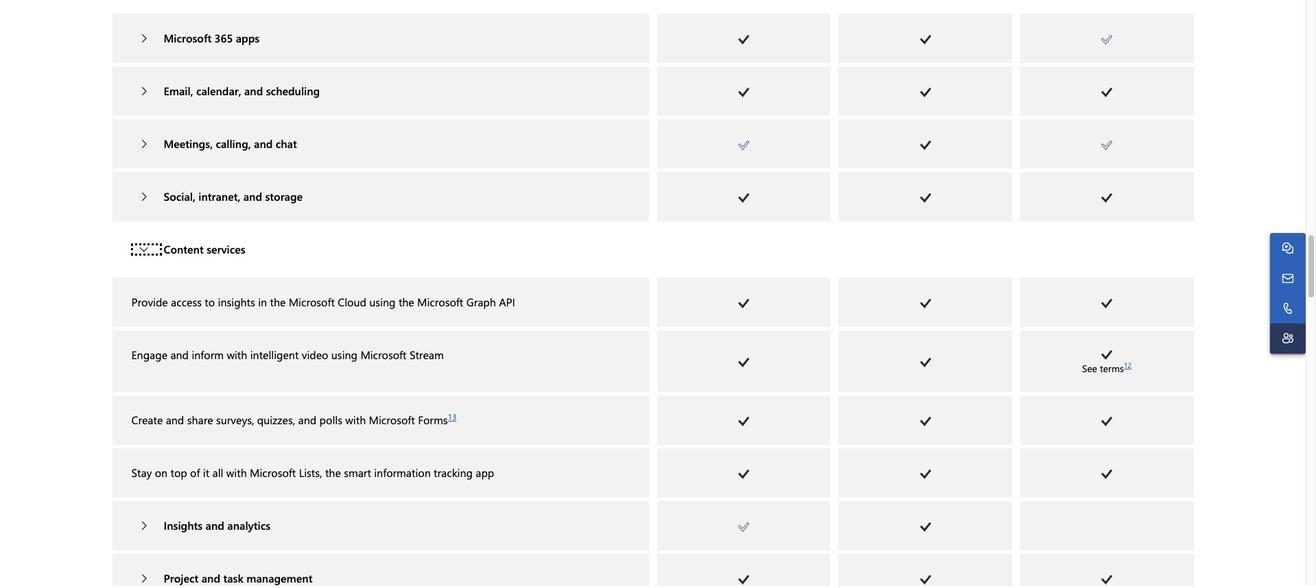 Task type: locate. For each thing, give the bounding box(es) containing it.
email,
[[164, 83, 193, 98]]

0 horizontal spatial using
[[331, 348, 358, 362]]

microsoft left graph
[[417, 295, 463, 309]]

create
[[131, 413, 163, 427]]

and left 'polls' at the bottom left of the page
[[298, 413, 316, 427]]

using
[[369, 295, 396, 309], [331, 348, 358, 362]]

project and task management
[[164, 571, 313, 586]]

on
[[155, 466, 168, 480]]

stay
[[131, 466, 152, 480]]

inform
[[192, 348, 224, 362]]

the for using
[[399, 295, 414, 309]]

intranet,
[[198, 189, 240, 204]]

all
[[212, 466, 223, 480]]

using right cloud
[[369, 295, 396, 309]]

content
[[164, 242, 204, 256]]

and
[[244, 83, 263, 98], [254, 136, 273, 151], [243, 189, 262, 204], [170, 348, 189, 362], [166, 413, 184, 427], [298, 413, 316, 427], [206, 519, 224, 533], [202, 571, 220, 586]]

this feature is included image
[[1101, 35, 1112, 44], [738, 35, 749, 44], [920, 35, 931, 44], [738, 88, 749, 97], [738, 193, 749, 203], [920, 299, 931, 309], [1101, 351, 1112, 360], [738, 358, 749, 368], [920, 358, 931, 368], [738, 417, 749, 427], [920, 470, 931, 479], [738, 523, 749, 532]]

quizzes,
[[257, 413, 295, 427]]

services
[[207, 242, 245, 256]]

the right lists,
[[325, 466, 341, 480]]

with
[[227, 348, 247, 362], [345, 413, 366, 427], [226, 466, 247, 480]]

13
[[448, 412, 457, 422]]

calling,
[[216, 136, 251, 151]]

api
[[499, 295, 515, 309]]

meetings, calling, and chat
[[164, 136, 297, 151]]

2 vertical spatial with
[[226, 466, 247, 480]]

13 link
[[448, 412, 457, 422]]

1 horizontal spatial using
[[369, 295, 396, 309]]

with right the inform
[[227, 348, 247, 362]]

with right 'polls' at the bottom left of the page
[[345, 413, 366, 427]]

to
[[205, 295, 215, 309]]

social, intranet, and storage
[[164, 189, 303, 204]]

management
[[247, 571, 313, 586]]

using right the video
[[331, 348, 358, 362]]

insights
[[218, 295, 255, 309]]

microsoft left 365
[[164, 31, 212, 45]]

and left storage
[[243, 189, 262, 204]]

microsoft
[[164, 31, 212, 45], [289, 295, 335, 309], [417, 295, 463, 309], [361, 348, 407, 362], [369, 413, 415, 427], [250, 466, 296, 480]]

it
[[203, 466, 209, 480]]

insights
[[164, 519, 203, 533]]

365
[[215, 31, 233, 45]]

apps
[[236, 31, 260, 45]]

2 horizontal spatial the
[[399, 295, 414, 309]]

surveys,
[[216, 413, 254, 427]]

12
[[1124, 361, 1132, 371]]

1 vertical spatial using
[[331, 348, 358, 362]]

cloud
[[338, 295, 366, 309]]

engage
[[131, 348, 167, 362]]

microsoft left lists,
[[250, 466, 296, 480]]

the for lists,
[[325, 466, 341, 480]]

1 vertical spatial with
[[345, 413, 366, 427]]

the
[[270, 295, 286, 309], [399, 295, 414, 309], [325, 466, 341, 480]]

1 horizontal spatial the
[[325, 466, 341, 480]]

graph
[[466, 295, 496, 309]]

the right in
[[270, 295, 286, 309]]

12 link
[[1124, 361, 1132, 371]]

microsoft left stream
[[361, 348, 407, 362]]

stay on top of it all with microsoft lists, the smart information tracking app
[[131, 466, 494, 480]]

this feature is included image
[[920, 88, 931, 97], [1101, 88, 1112, 97], [738, 140, 749, 150], [1101, 140, 1112, 150], [920, 140, 931, 150], [920, 193, 931, 203], [1101, 193, 1112, 203], [738, 299, 749, 309], [1101, 299, 1112, 309], [920, 417, 931, 427], [1101, 417, 1112, 427], [738, 470, 749, 479], [1101, 470, 1112, 479], [920, 523, 931, 532], [738, 576, 749, 585], [920, 576, 931, 585], [1101, 576, 1112, 585]]

create and share surveys, quizzes, and polls with microsoft forms 13
[[131, 412, 457, 427]]

content services
[[164, 242, 245, 256]]

engage and inform with intelligent video using microsoft stream
[[131, 348, 444, 362]]

smart
[[344, 466, 371, 480]]

top
[[171, 466, 187, 480]]

with right all
[[226, 466, 247, 480]]

access
[[171, 295, 202, 309]]

microsoft left forms at the left of the page
[[369, 413, 415, 427]]

the right cloud
[[399, 295, 414, 309]]

of
[[190, 466, 200, 480]]



Task type: describe. For each thing, give the bounding box(es) containing it.
with inside create and share surveys, quizzes, and polls with microsoft forms 13
[[345, 413, 366, 427]]

terms
[[1100, 362, 1124, 375]]

see terms 12
[[1082, 361, 1132, 375]]

intelligent
[[250, 348, 299, 362]]

chat
[[276, 136, 297, 151]]

provide
[[131, 295, 168, 309]]

polls
[[319, 413, 342, 427]]

microsoft inside create and share surveys, quizzes, and polls with microsoft forms 13
[[369, 413, 415, 427]]

and right insights
[[206, 519, 224, 533]]

and left the chat
[[254, 136, 273, 151]]

see
[[1082, 362, 1097, 375]]

project
[[164, 571, 199, 586]]

stream
[[410, 348, 444, 362]]

microsoft 365 apps
[[164, 31, 260, 45]]

and left 'share'
[[166, 413, 184, 427]]

share
[[187, 413, 213, 427]]

analytics
[[227, 519, 270, 533]]

0 horizontal spatial the
[[270, 295, 286, 309]]

scheduling
[[266, 83, 320, 98]]

insights and analytics
[[164, 519, 270, 533]]

0 vertical spatial with
[[227, 348, 247, 362]]

information
[[374, 466, 431, 480]]

social,
[[164, 189, 195, 204]]

and left task
[[202, 571, 220, 586]]

provide access to insights in the microsoft cloud using the microsoft graph api
[[131, 295, 515, 309]]

forms
[[418, 413, 448, 427]]

and left the inform
[[170, 348, 189, 362]]

lists,
[[299, 466, 322, 480]]

storage
[[265, 189, 303, 204]]

microsoft left cloud
[[289, 295, 335, 309]]

video
[[302, 348, 328, 362]]

meetings,
[[164, 136, 213, 151]]

app
[[476, 466, 494, 480]]

in
[[258, 295, 267, 309]]

calendar,
[[196, 83, 241, 98]]

tracking
[[434, 466, 473, 480]]

email, calendar, and scheduling
[[164, 83, 323, 98]]

and right 'calendar,'
[[244, 83, 263, 98]]

task
[[223, 571, 244, 586]]

0 vertical spatial using
[[369, 295, 396, 309]]



Task type: vqa. For each thing, say whether or not it's contained in the screenshot.
share
yes



